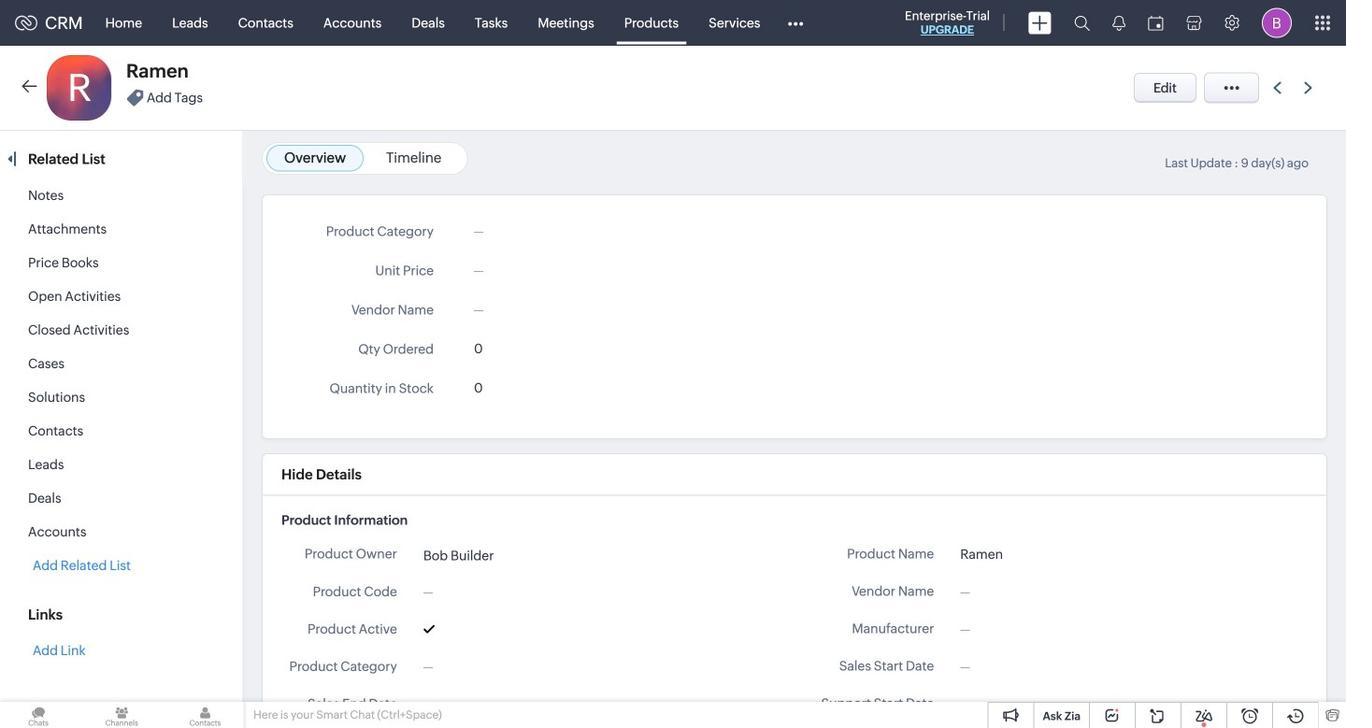 Task type: locate. For each thing, give the bounding box(es) containing it.
signals element
[[1101, 0, 1137, 46]]

next record image
[[1304, 82, 1316, 94]]

signals image
[[1113, 15, 1126, 31]]

Other Modules field
[[775, 8, 816, 38]]

create menu element
[[1017, 0, 1063, 45]]

search image
[[1074, 15, 1090, 31]]

chats image
[[0, 702, 77, 728]]



Task type: describe. For each thing, give the bounding box(es) containing it.
profile image
[[1262, 8, 1292, 38]]

calendar image
[[1148, 15, 1164, 30]]

create menu image
[[1028, 12, 1052, 34]]

channels image
[[83, 702, 160, 728]]

logo image
[[15, 15, 37, 30]]

search element
[[1063, 0, 1101, 46]]

profile element
[[1251, 0, 1303, 45]]

previous record image
[[1273, 82, 1282, 94]]

contacts image
[[167, 702, 244, 728]]



